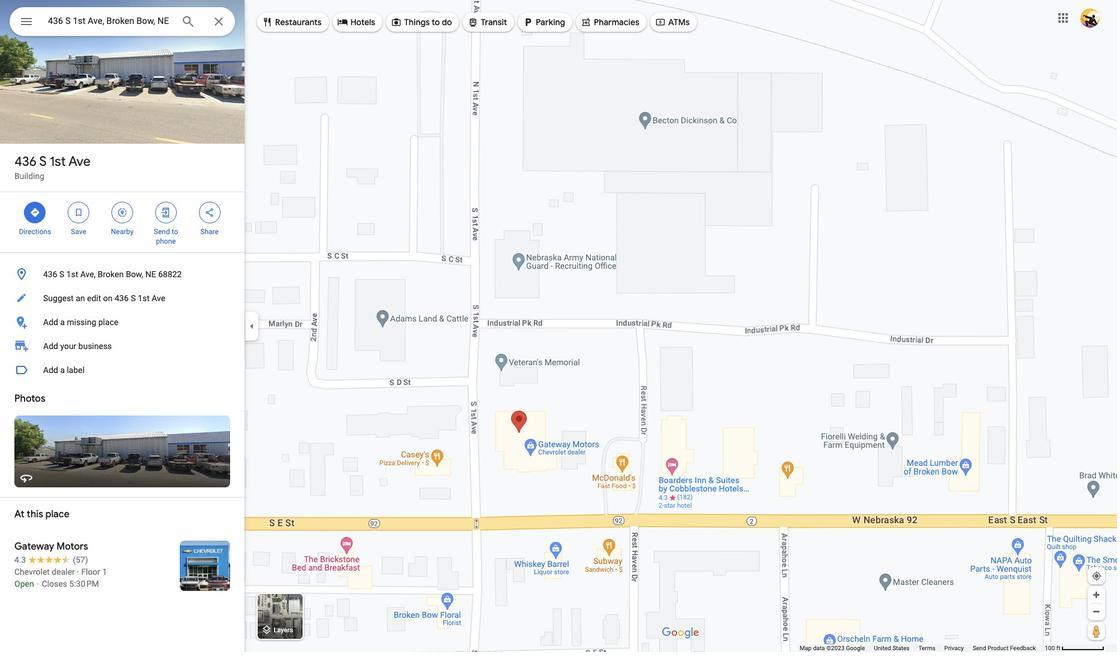 Task type: vqa. For each thing, say whether or not it's contained in the screenshot.


Task type: describe. For each thing, give the bounding box(es) containing it.
privacy
[[945, 646, 964, 652]]

ave,
[[80, 270, 96, 279]]


[[30, 206, 40, 219]]

product
[[988, 646, 1009, 652]]

add a label button
[[0, 358, 245, 382]]

map
[[800, 646, 812, 652]]

to inside  things to do
[[432, 17, 440, 28]]


[[655, 16, 666, 29]]

chevrolet
[[14, 568, 50, 577]]

ave inside button
[[152, 294, 165, 303]]

4.3 stars 57 reviews image
[[14, 554, 88, 566]]

atms
[[668, 17, 690, 28]]


[[581, 16, 592, 29]]

at this place
[[14, 509, 69, 521]]

add for add your business
[[43, 342, 58, 351]]

ft
[[1057, 646, 1061, 652]]

dealer
[[52, 568, 75, 577]]

zoom out image
[[1092, 608, 1101, 617]]


[[204, 206, 215, 219]]

436 s 1st ave, broken bow, ne 68822
[[43, 270, 182, 279]]

add for add a label
[[43, 366, 58, 375]]

gateway
[[14, 541, 54, 553]]

closes
[[42, 580, 67, 589]]

100
[[1045, 646, 1055, 652]]

terms button
[[919, 645, 936, 653]]

a for label
[[60, 366, 65, 375]]

bow,
[[126, 270, 143, 279]]


[[73, 206, 84, 219]]

motors
[[56, 541, 88, 553]]

436 for ave,
[[43, 270, 57, 279]]

gateway motors
[[14, 541, 88, 553]]

 hotels
[[337, 16, 375, 29]]

hotels
[[350, 17, 375, 28]]

feedback
[[1010, 646, 1036, 652]]

google maps element
[[0, 0, 1117, 653]]

send product feedback
[[973, 646, 1036, 652]]

100 ft button
[[1045, 646, 1105, 652]]

 button
[[10, 7, 43, 38]]

to inside 'send to phone'
[[172, 228, 178, 236]]

ne
[[145, 270, 156, 279]]

google
[[846, 646, 865, 652]]

on
[[103, 294, 112, 303]]

add a label
[[43, 366, 85, 375]]

chevrolet dealer · floor 1 open ⋅ closes 5:30 pm
[[14, 568, 107, 589]]

your
[[60, 342, 76, 351]]

phone
[[156, 237, 176, 246]]

nearby
[[111, 228, 134, 236]]

save
[[71, 228, 86, 236]]

s for ave,
[[59, 270, 64, 279]]

 parking
[[523, 16, 565, 29]]

edit
[[87, 294, 101, 303]]

1st for ave,
[[66, 270, 78, 279]]

add for add a missing place
[[43, 318, 58, 327]]

436 s 1st ave main content
[[0, 0, 245, 653]]

436 S 1st Ave, Broken Bow, NE 68822 field
[[10, 7, 235, 36]]

this
[[27, 509, 43, 521]]

suggest
[[43, 294, 74, 303]]

suggest an edit on 436 s 1st ave button
[[0, 287, 245, 310]]

add a missing place button
[[0, 310, 245, 334]]

restaurants
[[275, 17, 322, 28]]

photos
[[14, 393, 45, 405]]


[[117, 206, 128, 219]]

436 s 1st ave, broken bow, ne 68822 button
[[0, 263, 245, 287]]

436 for ave
[[14, 153, 37, 170]]


[[337, 16, 348, 29]]

at
[[14, 509, 24, 521]]


[[391, 16, 402, 29]]



Task type: locate. For each thing, give the bounding box(es) containing it.

[[262, 16, 273, 29]]

0 vertical spatial s
[[39, 153, 47, 170]]

0 vertical spatial place
[[98, 318, 118, 327]]

s down bow,
[[131, 294, 136, 303]]

label
[[67, 366, 85, 375]]

None field
[[48, 14, 171, 28]]

436 up the building
[[14, 153, 37, 170]]

1 vertical spatial to
[[172, 228, 178, 236]]

a left missing
[[60, 318, 65, 327]]

a
[[60, 318, 65, 327], [60, 366, 65, 375]]

privacy button
[[945, 645, 964, 653]]

0 vertical spatial to
[[432, 17, 440, 28]]


[[19, 13, 34, 30]]

map data ©2023 google
[[800, 646, 865, 652]]

to
[[432, 17, 440, 28], [172, 228, 178, 236]]

ave down ne
[[152, 294, 165, 303]]

share
[[200, 228, 219, 236]]

ave up 
[[68, 153, 91, 170]]

show street view coverage image
[[1088, 623, 1105, 641]]

1st
[[50, 153, 66, 170], [66, 270, 78, 279], [138, 294, 150, 303]]

 restaurants
[[262, 16, 322, 29]]

google account: ben nelson  
(ben.nelson1980@gmail.com) image
[[1081, 8, 1100, 27]]

1 horizontal spatial ave
[[152, 294, 165, 303]]

place
[[98, 318, 118, 327], [45, 509, 69, 521]]


[[161, 206, 171, 219]]

 transit
[[468, 16, 507, 29]]

parking
[[536, 17, 565, 28]]

4.3
[[14, 556, 26, 565]]

terms
[[919, 646, 936, 652]]

2 a from the top
[[60, 366, 65, 375]]

footer
[[800, 645, 1045, 653]]

send inside 'send to phone'
[[154, 228, 170, 236]]

1 vertical spatial send
[[973, 646, 986, 652]]

0 horizontal spatial place
[[45, 509, 69, 521]]

s
[[39, 153, 47, 170], [59, 270, 64, 279], [131, 294, 136, 303]]

1 horizontal spatial to
[[432, 17, 440, 28]]

an
[[76, 294, 85, 303]]

0 vertical spatial send
[[154, 228, 170, 236]]

send for send product feedback
[[973, 646, 986, 652]]

s for ave
[[39, 153, 47, 170]]

missing
[[67, 318, 96, 327]]

2 horizontal spatial s
[[131, 294, 136, 303]]

 search field
[[10, 7, 235, 38]]

footer inside 'google maps' element
[[800, 645, 1045, 653]]

data
[[813, 646, 825, 652]]

0 horizontal spatial 1st
[[50, 153, 66, 170]]

2 add from the top
[[43, 342, 58, 351]]

footer containing map data ©2023 google
[[800, 645, 1045, 653]]

s up the building
[[39, 153, 47, 170]]

place down on
[[98, 318, 118, 327]]

0 horizontal spatial s
[[39, 153, 47, 170]]

100 ft
[[1045, 646, 1061, 652]]

show your location image
[[1092, 571, 1102, 582]]

1
[[102, 568, 107, 577]]

436 inside 436 s 1st ave building
[[14, 153, 37, 170]]

building
[[14, 171, 44, 181]]

©2023
[[827, 646, 845, 652]]

states
[[893, 646, 910, 652]]

a left label
[[60, 366, 65, 375]]

0 vertical spatial 436
[[14, 153, 37, 170]]

0 vertical spatial 1st
[[50, 153, 66, 170]]

send to phone
[[154, 228, 178, 246]]

collapse side panel image
[[245, 320, 258, 333]]

 atms
[[655, 16, 690, 29]]

1 a from the top
[[60, 318, 65, 327]]

layers
[[274, 627, 293, 635]]

436 s 1st ave building
[[14, 153, 91, 181]]

actions for 436 s 1st ave region
[[0, 192, 245, 252]]

add your business
[[43, 342, 112, 351]]

68822
[[158, 270, 182, 279]]

ave inside 436 s 1st ave building
[[68, 153, 91, 170]]

floor
[[81, 568, 100, 577]]

1 vertical spatial place
[[45, 509, 69, 521]]

2 vertical spatial 1st
[[138, 294, 150, 303]]

3 add from the top
[[43, 366, 58, 375]]

2 vertical spatial s
[[131, 294, 136, 303]]

2 vertical spatial 436
[[115, 294, 129, 303]]

s inside 436 s 1st ave building
[[39, 153, 47, 170]]

a for missing
[[60, 318, 65, 327]]

add your business link
[[0, 334, 245, 358]]

1 vertical spatial 436
[[43, 270, 57, 279]]

 things to do
[[391, 16, 452, 29]]

1 vertical spatial add
[[43, 342, 58, 351]]


[[523, 16, 534, 29]]

add left your
[[43, 342, 58, 351]]

send for send to phone
[[154, 228, 170, 236]]

ave
[[68, 153, 91, 170], [152, 294, 165, 303]]

1 horizontal spatial send
[[973, 646, 986, 652]]

send inside send product feedback button
[[973, 646, 986, 652]]

add left label
[[43, 366, 58, 375]]

436
[[14, 153, 37, 170], [43, 270, 57, 279], [115, 294, 129, 303]]

1 vertical spatial a
[[60, 366, 65, 375]]

 pharmacies
[[581, 16, 640, 29]]


[[468, 16, 478, 29]]

things
[[404, 17, 430, 28]]

0 horizontal spatial 436
[[14, 153, 37, 170]]

zoom in image
[[1092, 591, 1101, 600]]

1 add from the top
[[43, 318, 58, 327]]

0 horizontal spatial send
[[154, 228, 170, 236]]

to left do
[[432, 17, 440, 28]]

none field inside the 436 s 1st ave, broken bow, ne 68822 field
[[48, 14, 171, 28]]

(57)
[[73, 556, 88, 565]]

place inside button
[[98, 318, 118, 327]]

send up phone
[[154, 228, 170, 236]]

send
[[154, 228, 170, 236], [973, 646, 986, 652]]

add down suggest
[[43, 318, 58, 327]]

2 vertical spatial add
[[43, 366, 58, 375]]

1st for ave
[[50, 153, 66, 170]]

add a missing place
[[43, 318, 118, 327]]

to up phone
[[172, 228, 178, 236]]

united states button
[[874, 645, 910, 653]]

open
[[14, 580, 34, 589]]

business
[[78, 342, 112, 351]]

436 up suggest
[[43, 270, 57, 279]]

1 horizontal spatial 436
[[43, 270, 57, 279]]

send left product
[[973, 646, 986, 652]]

0 horizontal spatial to
[[172, 228, 178, 236]]

2 horizontal spatial 1st
[[138, 294, 150, 303]]

⋅
[[36, 580, 40, 589]]

united
[[874, 646, 891, 652]]

0 vertical spatial a
[[60, 318, 65, 327]]

send product feedback button
[[973, 645, 1036, 653]]

0 vertical spatial ave
[[68, 153, 91, 170]]

1 vertical spatial ave
[[152, 294, 165, 303]]

5:30 pm
[[69, 580, 99, 589]]

0 horizontal spatial ave
[[68, 153, 91, 170]]

s up suggest
[[59, 270, 64, 279]]

do
[[442, 17, 452, 28]]

place right this
[[45, 509, 69, 521]]

broken
[[98, 270, 124, 279]]

·
[[77, 568, 79, 577]]

1 horizontal spatial place
[[98, 318, 118, 327]]

1st inside 436 s 1st ave building
[[50, 153, 66, 170]]

1 vertical spatial s
[[59, 270, 64, 279]]

436 right on
[[115, 294, 129, 303]]

united states
[[874, 646, 910, 652]]

1 horizontal spatial s
[[59, 270, 64, 279]]

pharmacies
[[594, 17, 640, 28]]

add
[[43, 318, 58, 327], [43, 342, 58, 351], [43, 366, 58, 375]]

suggest an edit on 436 s 1st ave
[[43, 294, 165, 303]]

1 vertical spatial 1st
[[66, 270, 78, 279]]

1 horizontal spatial 1st
[[66, 270, 78, 279]]

0 vertical spatial add
[[43, 318, 58, 327]]

transit
[[481, 17, 507, 28]]

directions
[[19, 228, 51, 236]]

2 horizontal spatial 436
[[115, 294, 129, 303]]



